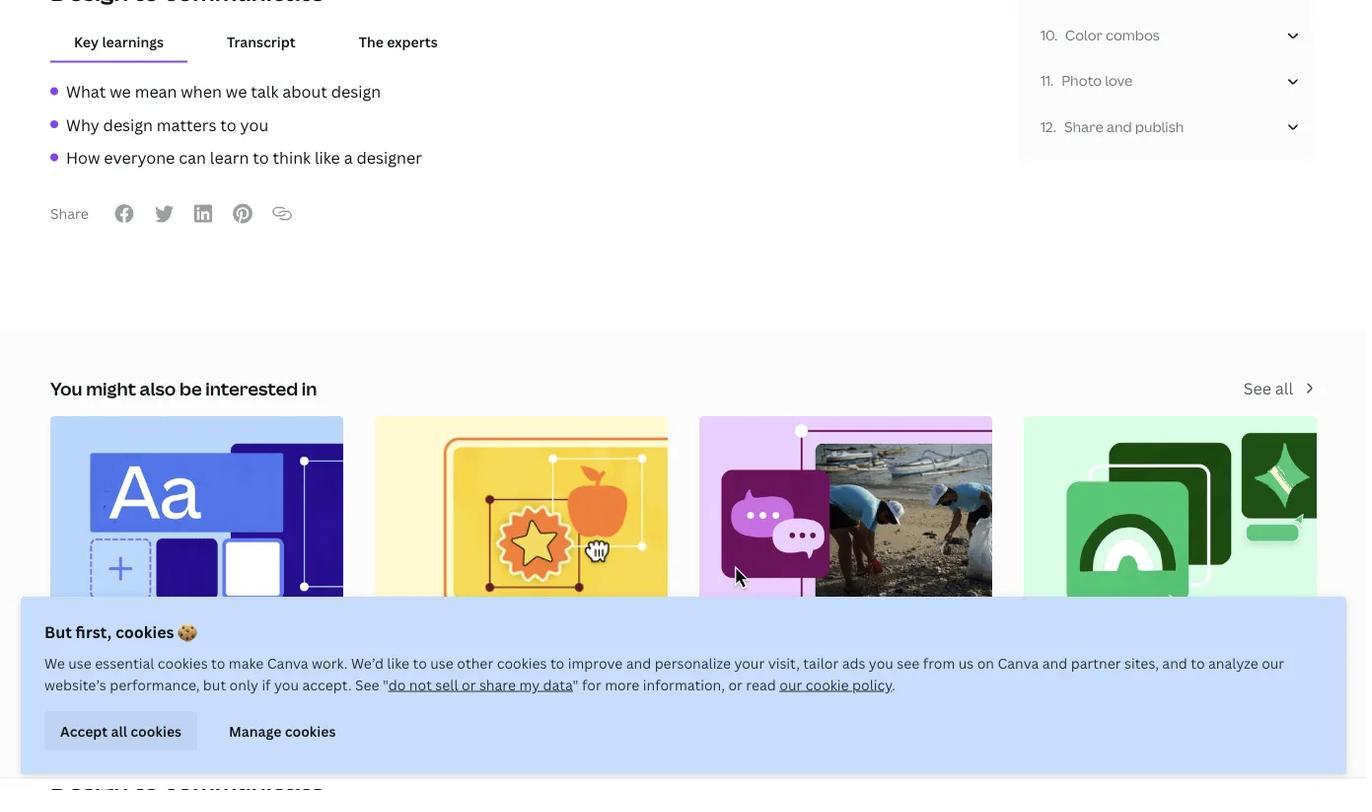 Task type: vqa. For each thing, say whether or not it's contained in the screenshot.
rightmost "Learn more"
no



Task type: describe. For each thing, give the bounding box(es) containing it.
🍪
[[178, 622, 194, 643]]

only
[[229, 675, 258, 694]]

publish
[[1135, 117, 1184, 136]]

. left 7,835
[[892, 675, 896, 694]]

everyone
[[104, 147, 175, 168]]

accept
[[60, 721, 108, 740]]

website's
[[44, 675, 106, 694]]

a
[[344, 147, 353, 168]]

the experts
[[359, 32, 438, 51]]

what we mean when we talk about design
[[66, 81, 381, 102]]

how everyone can learn to think like a designer
[[66, 147, 422, 168]]

canva up if
[[267, 654, 308, 672]]

in
[[302, 377, 317, 401]]

if
[[262, 675, 271, 694]]

canva pro for nonprofits image
[[699, 416, 993, 630]]

photo
[[1062, 71, 1102, 90]]

see all
[[1244, 377, 1293, 399]]

share
[[479, 675, 516, 694]]

accept all cookies button
[[44, 711, 197, 751]]

for up "11,006"
[[582, 675, 602, 694]]

and right the sites,
[[1163, 654, 1188, 672]]

sell
[[435, 675, 458, 694]]

combos
[[1106, 25, 1160, 44]]

love
[[1105, 71, 1133, 90]]

information,
[[643, 675, 725, 694]]

key learnings
[[74, 32, 164, 51]]

more
[[605, 675, 640, 694]]

7,835
[[897, 669, 930, 688]]

1 horizontal spatial share
[[1064, 117, 1104, 136]]

11
[[1041, 71, 1051, 90]]

you
[[50, 377, 82, 401]]

getting
[[375, 640, 432, 661]]

see inside see all link
[[1244, 377, 1272, 399]]

1 horizontal spatial you
[[274, 675, 299, 694]]

students for print advertising
[[1258, 669, 1317, 688]]

cookies inside button
[[285, 721, 336, 740]]

education
[[375, 665, 453, 687]]

canva for beginners
[[50, 640, 205, 661]]

canva pro for nonprofits
[[699, 640, 891, 661]]

think
[[273, 147, 311, 168]]

not
[[409, 675, 432, 694]]

to left analyze
[[1191, 654, 1205, 672]]

canva for beginners link
[[50, 638, 343, 667]]

data
[[543, 675, 573, 694]]

policy
[[852, 675, 892, 694]]

manage cookies button
[[213, 711, 352, 751]]

1 or from the left
[[462, 675, 476, 694]]

partner
[[1071, 654, 1121, 672]]

7,835 students
[[897, 669, 993, 688]]

performance,
[[110, 675, 200, 694]]

getting started with canva for education image
[[375, 416, 668, 630]]

might
[[86, 377, 136, 401]]

8,623
[[1219, 669, 1255, 688]]

manage
[[229, 721, 281, 740]]

0 horizontal spatial like
[[315, 147, 340, 168]]

1 vertical spatial share
[[50, 204, 89, 223]]

transcript button
[[203, 23, 319, 61]]

our cookie policy link
[[780, 675, 892, 694]]

0 horizontal spatial you
[[240, 114, 269, 135]]

0 horizontal spatial our
[[780, 675, 802, 694]]

matters
[[157, 114, 217, 135]]

the experts button
[[335, 23, 461, 61]]

but
[[203, 675, 226, 694]]

about
[[282, 81, 327, 102]]

we
[[44, 654, 65, 672]]

for inside canva for beginners link
[[102, 640, 125, 661]]

to up but
[[211, 654, 225, 672]]

to left think
[[253, 147, 269, 168]]

all for see
[[1275, 377, 1293, 399]]

ads
[[842, 654, 866, 672]]

2 or from the left
[[729, 675, 743, 694]]

we'd
[[351, 654, 384, 672]]

manage cookies
[[229, 721, 336, 740]]

what
[[66, 81, 106, 102]]

cookies inside button
[[131, 721, 182, 740]]

0 horizontal spatial design
[[103, 114, 153, 135]]

your
[[734, 654, 765, 672]]

for inside getting started with canva for education
[[585, 640, 607, 661]]

learn
[[210, 147, 249, 168]]

essential
[[95, 654, 154, 672]]

talk
[[251, 81, 279, 102]]

also
[[140, 377, 176, 401]]

interested
[[206, 377, 298, 401]]

see
[[897, 654, 920, 672]]

cookies up essential
[[115, 622, 174, 643]]

how
[[66, 147, 100, 168]]

to up not at the left bottom
[[413, 654, 427, 672]]

223,296
[[229, 669, 281, 688]]

for inside canva pro for nonprofits link
[[781, 640, 804, 661]]

but first, cookies 🍪
[[44, 622, 194, 643]]



Task type: locate. For each thing, give the bounding box(es) containing it.
print advertising
[[1024, 640, 1154, 661]]

we left talk
[[226, 81, 247, 102]]

color
[[1066, 25, 1103, 44]]

visit,
[[768, 654, 800, 672]]

canva inside getting started with canva for education
[[533, 640, 581, 661]]

1 vertical spatial you
[[869, 654, 894, 672]]

canva pro for nonprofits link
[[699, 638, 993, 667]]

1 use from the left
[[68, 654, 92, 672]]

be
[[180, 377, 202, 401]]

you up policy
[[869, 654, 894, 672]]

our right 8,623
[[1262, 654, 1285, 672]]

223,296 students
[[229, 669, 343, 688]]

students for canva for beginners
[[284, 669, 343, 688]]

to up data
[[550, 654, 565, 672]]

. for 11
[[1051, 71, 1054, 90]]

all inside accept all cookies button
[[111, 721, 127, 740]]

for
[[102, 640, 125, 661], [585, 640, 607, 661], [781, 640, 804, 661], [582, 675, 602, 694]]

students
[[284, 669, 343, 688], [934, 669, 993, 688], [1258, 669, 1317, 688], [609, 694, 668, 713]]

for up website's
[[102, 640, 125, 661]]

to up learn in the top of the page
[[220, 114, 237, 135]]

cookies down performance,
[[131, 721, 182, 740]]

the
[[359, 32, 384, 51]]

beginners
[[128, 640, 205, 661]]

on
[[977, 654, 995, 672]]

students right if
[[284, 669, 343, 688]]

when
[[181, 81, 222, 102]]

and left partner
[[1043, 654, 1068, 672]]

advertising
[[1066, 640, 1154, 661]]

10 . color combos
[[1041, 25, 1160, 44]]

0 vertical spatial all
[[1275, 377, 1293, 399]]

and up do not sell or share my data " for more information, or read our cookie policy .
[[626, 654, 651, 672]]

canva
[[50, 640, 98, 661], [533, 640, 581, 661], [699, 640, 747, 661], [267, 654, 308, 672], [998, 654, 1039, 672]]

started
[[436, 640, 492, 661]]

students for canva pro for nonprofits
[[934, 669, 993, 688]]

0 horizontal spatial we
[[110, 81, 131, 102]]

or right sell
[[462, 675, 476, 694]]

analyze
[[1209, 654, 1259, 672]]

1 vertical spatial our
[[780, 675, 802, 694]]

" inside we use essential cookies to make canva work. we'd like to use other cookies to improve and personalize your visit, tailor ads you see from us on canva and partner sites, and to analyze our website's performance, but only if you accept. see "
[[383, 675, 388, 694]]

1 vertical spatial see
[[355, 675, 379, 694]]

0 vertical spatial you
[[240, 114, 269, 135]]

do
[[388, 675, 406, 694]]

1 horizontal spatial design
[[331, 81, 381, 102]]

our
[[1262, 654, 1285, 672], [780, 675, 802, 694]]

2 horizontal spatial you
[[869, 654, 894, 672]]

10
[[1041, 25, 1055, 44]]

1 horizontal spatial use
[[430, 654, 454, 672]]

you
[[240, 114, 269, 135], [869, 654, 894, 672], [274, 675, 299, 694]]

canva up website's
[[50, 640, 98, 661]]

sites,
[[1125, 654, 1159, 672]]

cookies
[[115, 622, 174, 643], [158, 654, 208, 672], [497, 654, 547, 672], [131, 721, 182, 740], [285, 721, 336, 740]]

but
[[44, 622, 72, 643]]

1 we from the left
[[110, 81, 131, 102]]

why design matters to you
[[66, 114, 269, 135]]

11 . photo love
[[1041, 71, 1133, 90]]

. down "11 . photo love"
[[1053, 117, 1057, 136]]

"
[[383, 675, 388, 694], [573, 675, 579, 694]]

.
[[1055, 25, 1058, 44], [1051, 71, 1054, 90], [1053, 117, 1057, 136], [892, 675, 896, 694]]

canva up data
[[533, 640, 581, 661]]

ds lp course thumbnails (1) image
[[50, 416, 343, 630]]

0 vertical spatial like
[[315, 147, 340, 168]]

canva right on at the right
[[998, 654, 1039, 672]]

experts
[[387, 32, 438, 51]]

1 vertical spatial design
[[103, 114, 153, 135]]

2 vertical spatial you
[[274, 675, 299, 694]]

8,623 students
[[1219, 669, 1317, 688]]

share down "how" at the left
[[50, 204, 89, 223]]

" up "11,006"
[[573, 675, 579, 694]]

1 " from the left
[[383, 675, 388, 694]]

use
[[68, 654, 92, 672], [430, 654, 454, 672]]

for right pro
[[781, 640, 804, 661]]

mean
[[135, 81, 177, 102]]

first,
[[76, 622, 112, 643]]

0 horizontal spatial all
[[111, 721, 127, 740]]

see inside we use essential cookies to make canva work. we'd like to use other cookies to improve and personalize your visit, tailor ads you see from us on canva and partner sites, and to analyze our website's performance, but only if you accept. see "
[[355, 675, 379, 694]]

use up website's
[[68, 654, 92, 672]]

1 horizontal spatial "
[[573, 675, 579, 694]]

students right 8,623
[[1258, 669, 1317, 688]]

work.
[[312, 654, 348, 672]]

accept all cookies
[[60, 721, 182, 740]]

0 horizontal spatial see
[[355, 675, 379, 694]]

all
[[1275, 377, 1293, 399], [111, 721, 127, 740]]

canva left pro
[[699, 640, 747, 661]]

like inside we use essential cookies to make canva work. we'd like to use other cookies to improve and personalize your visit, tailor ads you see from us on canva and partner sites, and to analyze our website's performance, but only if you accept. see "
[[387, 654, 410, 672]]

11,006 students
[[560, 694, 668, 713]]

0 vertical spatial see
[[1244, 377, 1272, 399]]

all inside see all link
[[1275, 377, 1293, 399]]

2 use from the left
[[430, 654, 454, 672]]

print advertising image
[[1024, 416, 1317, 630]]

2 we from the left
[[226, 81, 247, 102]]

improve
[[568, 654, 623, 672]]

1 horizontal spatial we
[[226, 81, 247, 102]]

0 vertical spatial share
[[1064, 117, 1104, 136]]

or
[[462, 675, 476, 694], [729, 675, 743, 694]]

share right 12
[[1064, 117, 1104, 136]]

students down do not sell or share my data " for more information, or read our cookie policy .
[[609, 694, 668, 713]]

can
[[179, 147, 206, 168]]

. for 10
[[1055, 25, 1058, 44]]

our inside we use essential cookies to make canva work. we'd like to use other cookies to improve and personalize your visit, tailor ads you see from us on canva and partner sites, and to analyze our website's performance, but only if you accept. see "
[[1262, 654, 1285, 672]]

print advertising link
[[1024, 638, 1317, 667]]

and
[[1107, 117, 1132, 136], [626, 654, 651, 672], [1043, 654, 1068, 672], [1163, 654, 1188, 672]]

1 horizontal spatial our
[[1262, 654, 1285, 672]]

1 horizontal spatial all
[[1275, 377, 1293, 399]]

students right 7,835
[[934, 669, 993, 688]]

use up sell
[[430, 654, 454, 672]]

" down the we'd
[[383, 675, 388, 694]]

my
[[519, 675, 540, 694]]

cookie
[[806, 675, 849, 694]]

. left color
[[1055, 25, 1058, 44]]

design right about
[[331, 81, 381, 102]]

our down the visit,
[[780, 675, 802, 694]]

read
[[746, 675, 776, 694]]

from
[[923, 654, 955, 672]]

other
[[457, 654, 494, 672]]

. left photo at the right top
[[1051, 71, 1054, 90]]

tailor
[[803, 654, 839, 672]]

1 horizontal spatial or
[[729, 675, 743, 694]]

learnings
[[102, 32, 164, 51]]

like left a
[[315, 147, 340, 168]]

do not sell or share my data link
[[388, 675, 573, 694]]

12 . share and publish
[[1041, 117, 1184, 136]]

do not sell or share my data " for more information, or read our cookie policy .
[[388, 675, 896, 694]]

you up how everyone can learn to think like a designer
[[240, 114, 269, 135]]

you might also be interested in
[[50, 377, 317, 401]]

you right if
[[274, 675, 299, 694]]

0 horizontal spatial "
[[383, 675, 388, 694]]

like up 'do'
[[387, 654, 410, 672]]

1 horizontal spatial like
[[387, 654, 410, 672]]

and left publish
[[1107, 117, 1132, 136]]

2 " from the left
[[573, 675, 579, 694]]

1 horizontal spatial see
[[1244, 377, 1272, 399]]

or left read
[[729, 675, 743, 694]]

transcript
[[227, 32, 296, 51]]

design up the everyone
[[103, 114, 153, 135]]

print
[[1024, 640, 1062, 661]]

designer
[[357, 147, 422, 168]]

for up more
[[585, 640, 607, 661]]

key
[[74, 32, 99, 51]]

0 horizontal spatial use
[[68, 654, 92, 672]]

students for getting started with canva for education
[[609, 694, 668, 713]]

why
[[66, 114, 99, 135]]

12
[[1041, 117, 1053, 136]]

0 horizontal spatial share
[[50, 204, 89, 223]]

cookies down accept.
[[285, 721, 336, 740]]

key learnings button
[[50, 23, 187, 61]]

1 vertical spatial like
[[387, 654, 410, 672]]

getting started with canva for education
[[375, 640, 607, 687]]

0 vertical spatial our
[[1262, 654, 1285, 672]]

0 horizontal spatial or
[[462, 675, 476, 694]]

11,006
[[560, 694, 606, 713]]

pro
[[751, 640, 778, 661]]

0 vertical spatial design
[[331, 81, 381, 102]]

see all link
[[1244, 375, 1317, 401]]

personalize
[[655, 654, 731, 672]]

cookies up my
[[497, 654, 547, 672]]

all for accept
[[111, 721, 127, 740]]

we right what
[[110, 81, 131, 102]]

nonprofits
[[808, 640, 891, 661]]

. for 12
[[1053, 117, 1057, 136]]

accept.
[[302, 675, 352, 694]]

1 vertical spatial all
[[111, 721, 127, 740]]

cookies down 🍪
[[158, 654, 208, 672]]



